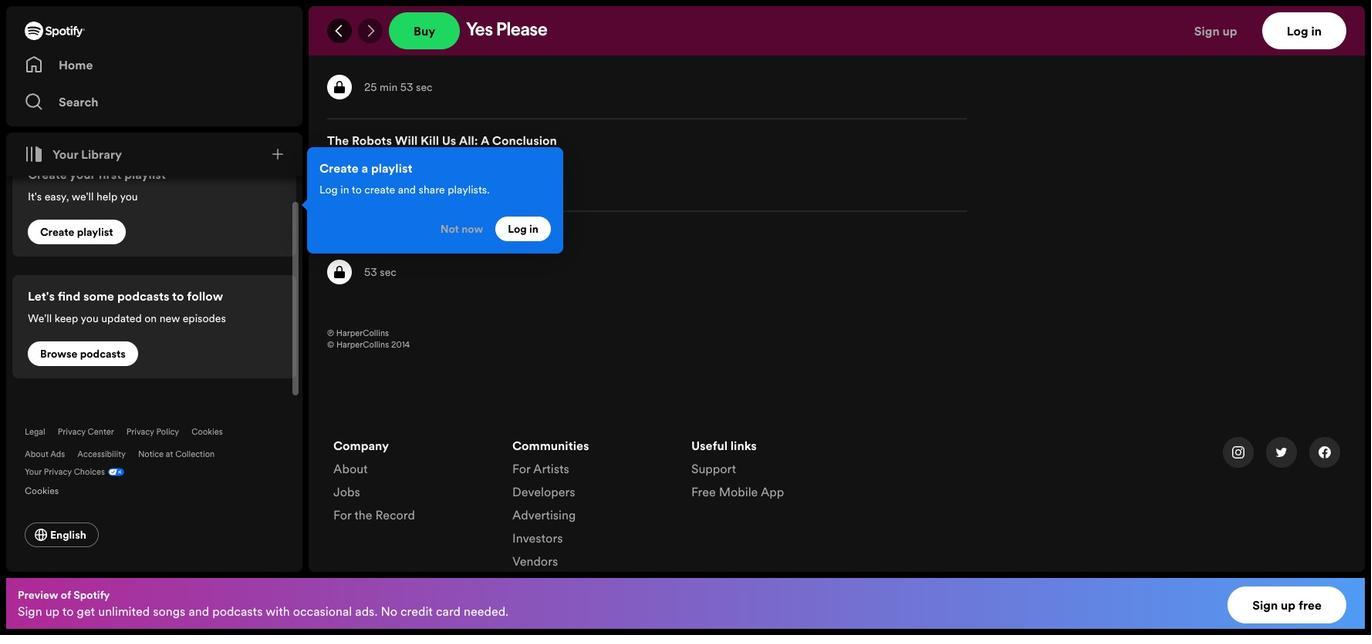 Task type: describe. For each thing, give the bounding box(es) containing it.
create playlist button
[[28, 220, 126, 245]]

playlist inside create a playlist log in to create and share playlists.
[[371, 160, 412, 177]]

your privacy choices button
[[25, 467, 105, 478]]

legal
[[25, 427, 45, 438]]

©
[[327, 340, 334, 351]]

search link
[[25, 86, 284, 117]]

of
[[61, 588, 71, 603]]

about link
[[333, 461, 368, 484]]

updated
[[101, 311, 142, 326]]

47
[[400, 172, 413, 188]]

yes
[[466, 22, 493, 40]]

log in button for not now
[[496, 217, 551, 242]]

needed.
[[464, 603, 509, 620]]

your library button
[[19, 139, 128, 170]]

facebook image
[[1319, 447, 1331, 459]]

you for first
[[120, 189, 138, 204]]

to for playlist
[[352, 182, 362, 198]]

for artists link
[[512, 461, 569, 484]]

english
[[50, 528, 86, 543]]

now
[[462, 221, 483, 237]]

the robots will kill us all: a conclusion
[[327, 132, 557, 149]]

free
[[1299, 597, 1322, 614]]

log in button for sign up
[[1262, 12, 1346, 49]]

your for your library
[[52, 146, 78, 163]]

1 horizontal spatial 53
[[400, 79, 413, 95]]

songs
[[153, 603, 185, 620]]

sign up button
[[1188, 12, 1262, 49]]

boys
[[348, 39, 376, 56]]

easy,
[[45, 189, 69, 204]]

conclusion
[[492, 132, 557, 149]]

0 horizontal spatial cookies link
[[25, 481, 71, 498]]

the
[[327, 132, 349, 149]]

min for robots
[[380, 172, 398, 188]]

at
[[166, 449, 173, 461]]

new
[[159, 311, 180, 326]]

free
[[691, 484, 716, 501]]

ads
[[50, 449, 65, 461]]

and inside create a playlist log in to create and share playlists.
[[398, 182, 416, 198]]

card
[[436, 603, 461, 620]]

buy
[[414, 22, 435, 39]]

2 harpercollins from the top
[[336, 340, 389, 351]]

accessibility
[[77, 449, 126, 461]]

follow
[[187, 288, 223, 305]]

25 min 53 sec
[[364, 79, 433, 95]]

choices
[[74, 467, 105, 478]]

a
[[362, 160, 368, 177]]

company
[[333, 438, 389, 454]]

sign up free button
[[1228, 587, 1346, 624]]

create for your
[[28, 166, 67, 183]]

your
[[70, 166, 95, 183]]

jobs link
[[333, 484, 360, 507]]

for inside communities for artists developers advertising investors vendors
[[512, 461, 530, 478]]

browse podcasts
[[40, 346, 126, 362]]

search
[[59, 93, 99, 110]]

with
[[266, 603, 290, 620]]

privacy policy
[[126, 427, 179, 438]]

first
[[98, 166, 121, 183]]

notice at collection link
[[138, 449, 215, 461]]

spotify
[[73, 588, 110, 603]]

2 vertical spatial sec
[[380, 265, 397, 280]]

53 sec
[[364, 265, 397, 280]]

list containing company
[[333, 438, 494, 530]]

privacy policy link
[[126, 427, 179, 438]]

playlists.
[[448, 182, 490, 198]]

cookies for the right cookies link
[[192, 427, 223, 438]]

communities for artists developers advertising investors vendors
[[512, 438, 589, 570]]

1 harpercollins from the top
[[336, 328, 389, 340]]

developers
[[512, 484, 575, 501]]

help
[[96, 189, 117, 204]]

about inside company about jobs for the record
[[333, 461, 368, 478]]

create for playlist
[[40, 225, 74, 240]]

create playlist
[[40, 225, 113, 240]]

privacy down ads
[[44, 467, 72, 478]]

credit
[[400, 603, 433, 620]]

collection
[[175, 449, 215, 461]]

your for your privacy choices
[[25, 467, 42, 478]]

sign up
[[1194, 22, 1237, 39]]

unlimited
[[98, 603, 150, 620]]

log for sign up
[[1287, 22, 1308, 39]]

1 vertical spatial podcasts
[[80, 346, 126, 362]]

some
[[83, 288, 114, 305]]

useful
[[691, 438, 728, 454]]

sign for sign up free
[[1252, 597, 1278, 614]]

us
[[442, 132, 456, 149]]

the
[[354, 507, 372, 524]]

create a playlist log in to create and share playlists.
[[319, 160, 490, 198]]

investors link
[[512, 530, 563, 553]]

privacy center link
[[58, 427, 114, 438]]

create your first playlist it's easy, we'll help you
[[28, 166, 166, 204]]

investors
[[512, 530, 563, 547]]

share
[[419, 182, 445, 198]]

kill
[[421, 132, 439, 149]]

sign up free
[[1252, 597, 1322, 614]]

yes please
[[466, 22, 548, 40]]

playlist inside the create your first playlist it's easy, we'll help you
[[124, 166, 166, 183]]

support link
[[691, 461, 736, 484]]

notice
[[138, 449, 164, 461]]

2014
[[391, 340, 410, 351]]

accessibility link
[[77, 449, 126, 461]]

it's
[[28, 189, 42, 204]]



Task type: vqa. For each thing, say whether or not it's contained in the screenshot.
'create'
yes



Task type: locate. For each thing, give the bounding box(es) containing it.
preview
[[18, 588, 58, 603]]

0 vertical spatial log in button
[[1262, 12, 1346, 49]]

0 vertical spatial podcasts
[[117, 288, 169, 305]]

up inside preview of spotify sign up to get unlimited songs and podcasts with occasional ads. no credit card needed.
[[45, 603, 59, 620]]

log in for not now
[[508, 221, 539, 237]]

log in
[[1287, 22, 1322, 39], [508, 221, 539, 237]]

1 horizontal spatial about
[[333, 461, 368, 478]]

1 vertical spatial you
[[81, 311, 99, 326]]

for inside company about jobs for the record
[[333, 507, 351, 524]]

not now button
[[428, 217, 496, 242]]

0 vertical spatial cookies
[[192, 427, 223, 438]]

sec up kill
[[416, 79, 433, 95]]

and inside preview of spotify sign up to get unlimited songs and podcasts with occasional ads. no credit card needed.
[[189, 603, 209, 620]]

create down easy,
[[40, 225, 74, 240]]

0 horizontal spatial cookies
[[25, 485, 59, 498]]

robots
[[352, 132, 392, 149]]

1 vertical spatial min
[[380, 172, 398, 188]]

twitter image
[[1275, 447, 1288, 459]]

let's
[[28, 288, 55, 305]]

your up your
[[52, 146, 78, 163]]

your privacy choices
[[25, 467, 105, 478]]

on
[[144, 311, 157, 326]]

1 vertical spatial log
[[319, 182, 338, 198]]

2 horizontal spatial up
[[1281, 597, 1296, 614]]

library
[[81, 146, 122, 163]]

53 up ℗ harpercollins © harpercollins 2014
[[364, 265, 377, 280]]

playlist
[[371, 160, 412, 177], [124, 166, 166, 183], [77, 225, 113, 240]]

1 horizontal spatial to
[[172, 288, 184, 305]]

1 horizontal spatial for
[[512, 461, 530, 478]]

podcasts inside preview of spotify sign up to get unlimited songs and podcasts with occasional ads. no credit card needed.
[[212, 603, 263, 620]]

to inside create a playlist log in to create and share playlists.
[[352, 182, 362, 198]]

in for sign up
[[1311, 22, 1322, 39]]

1 horizontal spatial up
[[1223, 22, 1237, 39]]

and left share
[[398, 182, 416, 198]]

about up jobs
[[333, 461, 368, 478]]

0 vertical spatial you
[[120, 189, 138, 204]]

home
[[59, 56, 93, 73]]

main element
[[6, 6, 302, 573]]

log inside top bar and user menu element
[[1287, 22, 1308, 39]]

create up easy,
[[28, 166, 67, 183]]

℗
[[327, 328, 334, 340]]

1 vertical spatial to
[[172, 288, 184, 305]]

privacy center
[[58, 427, 114, 438]]

playlist inside button
[[77, 225, 113, 240]]

log right now
[[508, 221, 527, 237]]

harpercollins right ℗ at the left of the page
[[336, 328, 389, 340]]

1 vertical spatial for
[[333, 507, 351, 524]]

0 horizontal spatial playlist
[[77, 225, 113, 240]]

in
[[1311, 22, 1322, 39], [341, 182, 349, 198], [529, 221, 539, 237]]

to left 35
[[352, 182, 362, 198]]

0 horizontal spatial up
[[45, 603, 59, 620]]

your library
[[52, 146, 122, 163]]

in inside create a playlist log in to create and share playlists.
[[341, 182, 349, 198]]

0 horizontal spatial and
[[189, 603, 209, 620]]

1 horizontal spatial playlist
[[124, 166, 166, 183]]

1 horizontal spatial cookies link
[[192, 427, 223, 438]]

2 vertical spatial to
[[62, 603, 74, 620]]

cookies
[[192, 427, 223, 438], [25, 485, 59, 498]]

list containing communities
[[512, 438, 673, 576]]

1 vertical spatial cookies
[[25, 485, 59, 498]]

podcasts down updated
[[80, 346, 126, 362]]

privacy up ads
[[58, 427, 86, 438]]

create for a
[[319, 160, 359, 177]]

free mobile app link
[[691, 484, 784, 507]]

0 horizontal spatial to
[[62, 603, 74, 620]]

2 horizontal spatial in
[[1311, 22, 1322, 39]]

about ads
[[25, 449, 65, 461]]

2 horizontal spatial log
[[1287, 22, 1308, 39]]

cookies for the leftmost cookies link
[[25, 485, 59, 498]]

california consumer privacy act (ccpa) opt-out icon image
[[105, 467, 124, 481]]

min
[[380, 79, 398, 95], [380, 172, 398, 188]]

cookies up collection on the bottom left
[[192, 427, 223, 438]]

1 horizontal spatial and
[[398, 182, 416, 198]]

2 horizontal spatial sign
[[1252, 597, 1278, 614]]

35 min 47 sec
[[364, 172, 432, 188]]

3 list from the left
[[691, 438, 852, 507]]

1 vertical spatial log in
[[508, 221, 539, 237]]

53 right 25
[[400, 79, 413, 95]]

1 list from the left
[[333, 438, 494, 530]]

advertising link
[[512, 507, 576, 530]]

create left a
[[319, 160, 359, 177]]

spotify image
[[25, 22, 85, 40]]

all:
[[459, 132, 478, 149]]

up inside 'button'
[[1223, 22, 1237, 39]]

podcasts inside let's find some podcasts to follow we'll keep you updated on new episodes
[[117, 288, 169, 305]]

a
[[481, 132, 489, 149]]

occasional
[[293, 603, 352, 620]]

ads.
[[355, 603, 378, 620]]

mobile
[[719, 484, 758, 501]]

1 horizontal spatial in
[[529, 221, 539, 237]]

log in for sign up
[[1287, 22, 1322, 39]]

to inside let's find some podcasts to follow we'll keep you updated on new episodes
[[172, 288, 184, 305]]

playlist up create
[[371, 160, 412, 177]]

log
[[1287, 22, 1308, 39], [319, 182, 338, 198], [508, 221, 527, 237]]

1 horizontal spatial log in button
[[1262, 12, 1346, 49]]

0 vertical spatial to
[[352, 182, 362, 198]]

useful links support free mobile app
[[691, 438, 784, 501]]

0 vertical spatial and
[[398, 182, 416, 198]]

0 horizontal spatial log
[[319, 182, 338, 198]]

1 min from the top
[[380, 79, 398, 95]]

you inside let's find some podcasts to follow we'll keep you updated on new episodes
[[81, 311, 99, 326]]

for
[[512, 461, 530, 478], [333, 507, 351, 524]]

to inside preview of spotify sign up to get unlimited songs and podcasts with occasional ads. no credit card needed.
[[62, 603, 74, 620]]

up for sign up free
[[1281, 597, 1296, 614]]

sign inside preview of spotify sign up to get unlimited songs and podcasts with occasional ads. no credit card needed.
[[18, 603, 42, 620]]

create inside the create your first playlist it's easy, we'll help you
[[28, 166, 67, 183]]

privacy for privacy center
[[58, 427, 86, 438]]

1 vertical spatial sec
[[416, 172, 432, 188]]

no
[[381, 603, 397, 620]]

0 vertical spatial for
[[512, 461, 530, 478]]

to left get
[[62, 603, 74, 620]]

jobs
[[333, 484, 360, 501]]

create inside create a playlist log in to create and share playlists.
[[319, 160, 359, 177]]

1 horizontal spatial sign
[[1194, 22, 1220, 39]]

log right sign up 'button'
[[1287, 22, 1308, 39]]

sec for boys
[[416, 79, 433, 95]]

1 horizontal spatial your
[[52, 146, 78, 163]]

list containing useful links
[[691, 438, 852, 507]]

about inside main element
[[25, 449, 48, 461]]

log in inside top bar and user menu element
[[1287, 22, 1322, 39]]

2 horizontal spatial playlist
[[371, 160, 412, 177]]

min for boys
[[380, 79, 398, 95]]

35
[[364, 172, 377, 188]]

up
[[1223, 22, 1237, 39], [1281, 597, 1296, 614], [45, 603, 59, 620]]

1 vertical spatial your
[[25, 467, 42, 478]]

1 vertical spatial and
[[189, 603, 209, 620]]

you right help
[[120, 189, 138, 204]]

cookies link down your privacy choices button
[[25, 481, 71, 498]]

0 horizontal spatial sign
[[18, 603, 42, 620]]

log in button
[[1262, 12, 1346, 49], [496, 217, 551, 242]]

0 vertical spatial min
[[380, 79, 398, 95]]

your inside button
[[52, 146, 78, 163]]

record
[[375, 507, 415, 524]]

and right songs
[[189, 603, 209, 620]]

1 vertical spatial 53
[[364, 265, 377, 280]]

create inside create playlist button
[[40, 225, 74, 240]]

create
[[319, 160, 359, 177], [28, 166, 67, 183], [40, 225, 74, 240]]

for the record link
[[333, 507, 415, 530]]

harpercollins
[[336, 328, 389, 340], [336, 340, 389, 351]]

min right 25
[[380, 79, 398, 95]]

vendors
[[512, 553, 558, 570]]

2 horizontal spatial list
[[691, 438, 852, 507]]

0 horizontal spatial log in button
[[496, 217, 551, 242]]

min left 47
[[380, 172, 398, 188]]

0 vertical spatial 53
[[400, 79, 413, 95]]

legal link
[[25, 427, 45, 438]]

in inside top bar and user menu element
[[1311, 22, 1322, 39]]

1 vertical spatial cookies link
[[25, 481, 71, 498]]

2 min from the top
[[380, 172, 398, 188]]

2 horizontal spatial to
[[352, 182, 362, 198]]

log left 35
[[319, 182, 338, 198]]

1 horizontal spatial list
[[512, 438, 673, 576]]

support
[[691, 461, 736, 478]]

english button
[[25, 523, 99, 548]]

0 horizontal spatial for
[[333, 507, 351, 524]]

log for not now
[[508, 221, 527, 237]]

in for not now
[[529, 221, 539, 237]]

2 list from the left
[[512, 438, 673, 576]]

you for some
[[81, 311, 99, 326]]

about left ads
[[25, 449, 48, 461]]

get
[[77, 603, 95, 620]]

you inside the create your first playlist it's easy, we'll help you
[[120, 189, 138, 204]]

instagram image
[[1232, 447, 1245, 459]]

0 vertical spatial your
[[52, 146, 78, 163]]

0 vertical spatial cookies link
[[192, 427, 223, 438]]

up for sign up
[[1223, 22, 1237, 39]]

cookies link up collection on the bottom left
[[192, 427, 223, 438]]

episodes
[[183, 311, 226, 326]]

app
[[761, 484, 784, 501]]

go forward image
[[364, 25, 377, 37]]

playlist right first
[[124, 166, 166, 183]]

create
[[364, 182, 395, 198]]

sec for robots
[[416, 172, 432, 188]]

sign for sign up
[[1194, 22, 1220, 39]]

to
[[352, 182, 362, 198], [172, 288, 184, 305], [62, 603, 74, 620]]

keep
[[55, 311, 78, 326]]

developers link
[[512, 484, 575, 507]]

find
[[58, 288, 80, 305]]

privacy up "notice"
[[126, 427, 154, 438]]

sec right 47
[[416, 172, 432, 188]]

cookies down your privacy choices button
[[25, 485, 59, 498]]

1 horizontal spatial cookies
[[192, 427, 223, 438]]

for left the at the left
[[333, 507, 351, 524]]

for left the artists
[[512, 461, 530, 478]]

you right keep
[[81, 311, 99, 326]]

0 vertical spatial in
[[1311, 22, 1322, 39]]

go back image
[[333, 25, 346, 37]]

we'll
[[71, 189, 94, 204]]

buy button
[[389, 12, 460, 49]]

sign
[[1194, 22, 1220, 39], [1252, 597, 1278, 614], [18, 603, 42, 620]]

list
[[333, 438, 494, 530], [512, 438, 673, 576], [691, 438, 852, 507]]

0 horizontal spatial about
[[25, 449, 48, 461]]

advertising
[[512, 507, 576, 524]]

my
[[327, 39, 346, 56]]

1 vertical spatial log in button
[[496, 217, 551, 242]]

artists
[[533, 461, 569, 478]]

2 vertical spatial podcasts
[[212, 603, 263, 620]]

policy
[[156, 427, 179, 438]]

preview of spotify sign up to get unlimited songs and podcasts with occasional ads. no credit card needed.
[[18, 588, 509, 620]]

0 horizontal spatial in
[[341, 182, 349, 198]]

0 horizontal spatial list
[[333, 438, 494, 530]]

0 horizontal spatial your
[[25, 467, 42, 478]]

1 horizontal spatial you
[[120, 189, 138, 204]]

0 horizontal spatial log in
[[508, 221, 539, 237]]

privacy
[[58, 427, 86, 438], [126, 427, 154, 438], [44, 467, 72, 478]]

let's find some podcasts to follow we'll keep you updated on new episodes
[[28, 288, 226, 326]]

top bar and user menu element
[[309, 6, 1365, 56]]

0 vertical spatial sec
[[416, 79, 433, 95]]

to up new
[[172, 288, 184, 305]]

sign inside 'button'
[[1194, 22, 1220, 39]]

notice at collection
[[138, 449, 215, 461]]

and
[[398, 182, 416, 198], [189, 603, 209, 620]]

will
[[395, 132, 418, 149]]

up inside button
[[1281, 597, 1296, 614]]

your down about ads
[[25, 467, 42, 478]]

0 horizontal spatial 53
[[364, 265, 377, 280]]

0 horizontal spatial you
[[81, 311, 99, 326]]

1 horizontal spatial log
[[508, 221, 527, 237]]

we'll
[[28, 311, 52, 326]]

privacy for privacy policy
[[126, 427, 154, 438]]

0 vertical spatial log
[[1287, 22, 1308, 39]]

to for spotify
[[62, 603, 74, 620]]

sec up ℗ harpercollins © harpercollins 2014
[[380, 265, 397, 280]]

podcasts left with
[[212, 603, 263, 620]]

0 vertical spatial log in
[[1287, 22, 1322, 39]]

2 vertical spatial log
[[508, 221, 527, 237]]

log inside create a playlist log in to create and share playlists.
[[319, 182, 338, 198]]

playlist down help
[[77, 225, 113, 240]]

25
[[364, 79, 377, 95]]

1 vertical spatial in
[[341, 182, 349, 198]]

2 vertical spatial in
[[529, 221, 539, 237]]

communities
[[512, 438, 589, 454]]

not
[[440, 221, 459, 237]]

sign inside button
[[1252, 597, 1278, 614]]

1 horizontal spatial log in
[[1287, 22, 1322, 39]]

podcasts up on
[[117, 288, 169, 305]]

harpercollins right ©
[[336, 340, 389, 351]]



